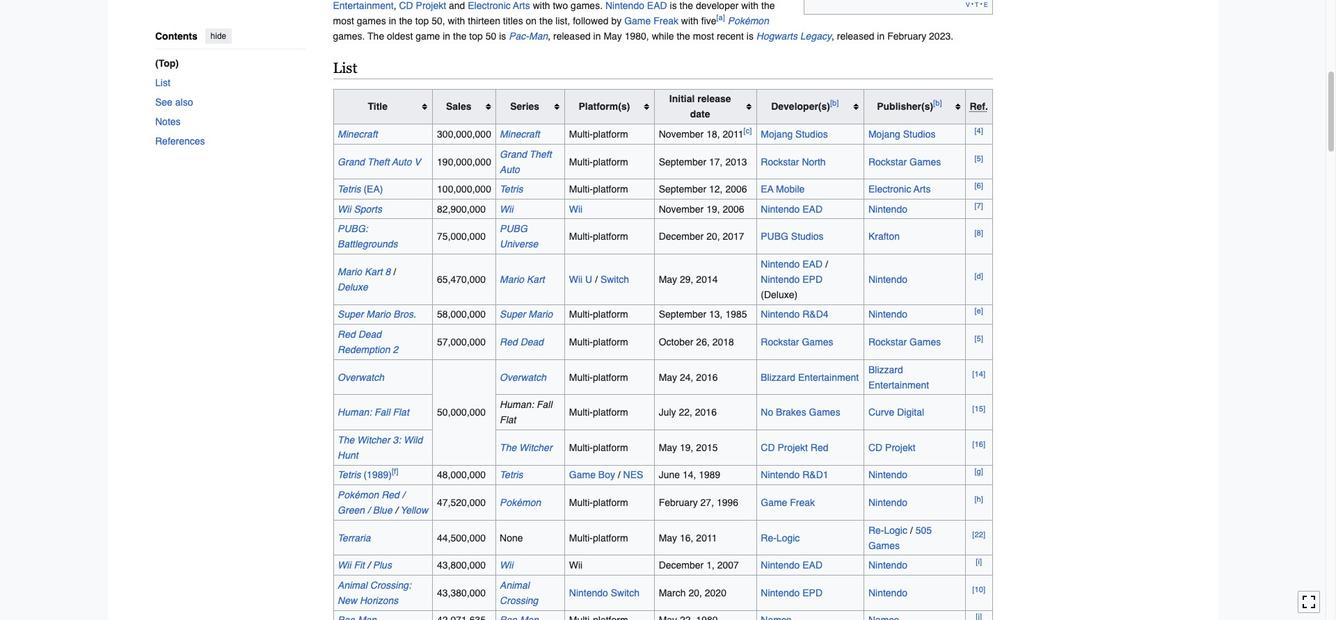 Task type: describe. For each thing, give the bounding box(es) containing it.
47,520,000
[[437, 498, 486, 509]]

0 horizontal spatial human: fall flat
[[338, 407, 409, 419]]

pubg studios
[[761, 231, 824, 242]]

0 horizontal spatial list
[[155, 77, 170, 88]]

2 , from the left
[[832, 30, 835, 42]]

series
[[510, 101, 540, 112]]

studios down publisher(s) [b]
[[903, 129, 936, 140]]

ea mobile
[[761, 184, 805, 195]]

krafton
[[869, 231, 900, 242]]

curve digital
[[869, 407, 925, 419]]

grand for grand theft auto
[[500, 149, 527, 160]]

58,000,000
[[437, 309, 486, 321]]

september for september 13, 1985
[[659, 309, 707, 321]]

2 nintendo epd link from the top
[[761, 588, 823, 599]]

crossing:
[[370, 580, 411, 592]]

legacy
[[800, 30, 832, 42]]

44,500,000
[[437, 533, 486, 544]]

/ right blue
[[395, 505, 398, 517]]

9 multi- from the top
[[569, 443, 593, 454]]

[14] link
[[973, 370, 986, 379]]

multi-platform for red dead
[[569, 337, 628, 348]]

by
[[612, 15, 622, 26]]

tetris up the wii sports link
[[338, 184, 361, 195]]

may inside game freak with five [a] pokémon games. the oldest game in the top 50 is pac-man , released in may 1980, while the most recent is hogwarts legacy , released in february 2023.
[[604, 30, 622, 42]]

multi- for minecraft
[[569, 129, 593, 140]]

is inside is the developer with the most games in the top 50, with thirteen titles on the list, followed by
[[670, 0, 677, 11]]

(deluxe)
[[761, 290, 798, 301]]

epd inside nintendo ead / nintendo epd (deluxe)
[[803, 274, 823, 285]]

50
[[486, 30, 497, 42]]

overwatch for second overwatch link from left
[[500, 372, 547, 383]]

green
[[338, 505, 365, 517]]

11 multi-platform from the top
[[569, 533, 628, 544]]

tetris down grand theft auto link
[[500, 184, 523, 195]]

/ for pokémon red / green / blue
[[402, 490, 405, 501]]

no brakes games
[[761, 407, 841, 419]]

re-logic
[[761, 533, 800, 544]]

the right the while
[[677, 30, 691, 42]]

kart for mario kart
[[527, 274, 545, 285]]

cd projekt
[[869, 443, 916, 454]]

505 games link
[[869, 525, 932, 552]]

[b] link for publisher(s)
[[934, 99, 942, 108]]

the inside game freak with five [a] pokémon games. the oldest game in the top 50 is pac-man , released in may 1980, while the most recent is hogwarts legacy , released in february 2023.
[[368, 30, 384, 42]]

red up r&d1
[[811, 443, 829, 454]]

the witcher link
[[500, 443, 552, 454]]

0 horizontal spatial fall
[[375, 407, 390, 419]]

december for december 1, 2007
[[659, 561, 704, 572]]

game boy link
[[569, 470, 615, 481]]

0 horizontal spatial is
[[499, 30, 506, 42]]

27,
[[701, 498, 714, 509]]

[g] link
[[975, 468, 984, 477]]

platform for pokémon
[[593, 498, 628, 509]]

notes link
[[155, 112, 305, 131]]

games for 505 games link
[[869, 541, 900, 552]]

krafton link
[[869, 231, 900, 242]]

game for with
[[625, 15, 651, 26]]

initial release date
[[670, 94, 731, 120]]

ead for december 1, 2007
[[803, 561, 823, 572]]

pubg for pubg universe
[[500, 224, 528, 235]]

november 18, 2011 [c]
[[659, 126, 752, 140]]

the up oldest
[[399, 15, 413, 26]]

2 mojang studios link from the left
[[869, 129, 936, 140]]

2006 for september 12, 2006
[[726, 184, 747, 195]]

nintendo link for may 29, 2014
[[869, 274, 908, 285]]

2
[[393, 345, 398, 356]]

top inside game freak with five [a] pokémon games. the oldest game in the top 50 is pac-man , released in may 1980, while the most recent is hogwarts legacy , released in february 2023.
[[469, 30, 483, 42]]

(top) link
[[155, 53, 316, 73]]

nintendo link for march 20, 2020
[[869, 588, 908, 599]]

sales
[[446, 101, 472, 112]]

rockstar north
[[761, 156, 826, 167]]

multi- for super mario
[[569, 309, 593, 321]]

ea mobile link
[[761, 184, 805, 195]]

2 horizontal spatial game
[[761, 498, 788, 509]]

0 horizontal spatial blizzard entertainment
[[761, 372, 859, 383]]

[i]
[[976, 558, 982, 568]]

9 multi-platform from the top
[[569, 443, 628, 454]]

multi- for tetris
[[569, 184, 593, 195]]

mario down universe
[[500, 274, 524, 285]]

0 vertical spatial pokémon link
[[728, 15, 769, 26]]

cd for cd projekt
[[869, 443, 883, 454]]

[14]
[[973, 370, 986, 379]]

flat inside human: fall flat
[[500, 415, 516, 426]]

tetris down the witcher
[[500, 470, 523, 481]]

nintendo link for september 13, 1985
[[869, 309, 908, 321]]

tetris inside tetris (1989) [f]
[[338, 470, 361, 481]]

tetris link for 100,000,000
[[500, 184, 523, 195]]

games for games's rockstar games link
[[910, 337, 941, 348]]

cd projekt red link
[[761, 443, 829, 454]]

0 horizontal spatial flat
[[393, 407, 409, 419]]

r&d4
[[803, 309, 829, 321]]

grand for grand theft auto v
[[338, 156, 365, 167]]

1 horizontal spatial re-logic link
[[869, 525, 908, 536]]

platform for pubg universe
[[593, 231, 628, 242]]

2 minecraft link from the left
[[500, 129, 540, 140]]

r&d1
[[803, 470, 829, 481]]

(top)
[[155, 57, 179, 69]]

[e]
[[975, 307, 984, 317]]

(ea)
[[364, 184, 383, 195]]

animal crossing: new horizons link
[[338, 580, 411, 607]]

september for september 17, 2013
[[659, 156, 707, 167]]

human: inside human: fall flat
[[500, 400, 534, 411]]

initial
[[670, 94, 695, 105]]

rockstar for games's rockstar games link
[[869, 337, 907, 348]]

the left developer on the right top of the page
[[680, 0, 693, 11]]

hogwarts legacy link
[[757, 30, 832, 42]]

brakes
[[776, 407, 807, 419]]

50,
[[432, 15, 445, 26]]

pokémon red / green / blue link
[[338, 490, 405, 517]]

2014
[[696, 274, 718, 285]]

nintendo link for december 1, 2007
[[869, 561, 908, 572]]

the up hogwarts
[[762, 0, 775, 11]]

animal for animal crossing
[[500, 580, 530, 592]]

multi-platform for pubg universe
[[569, 231, 628, 242]]

animal crossing
[[500, 580, 538, 607]]

red down super mario link
[[500, 337, 518, 348]]

nintendo r&d1
[[761, 470, 829, 481]]

1 horizontal spatial human: fall flat
[[500, 400, 552, 426]]

2 minecraft from the left
[[500, 129, 540, 140]]

[h]
[[975, 495, 984, 505]]

[c]
[[744, 126, 752, 136]]

grand theft auto link
[[500, 149, 552, 175]]

animal crossing: new horizons
[[338, 580, 411, 607]]

[f] link
[[392, 468, 398, 477]]

tetris link for 48,000,000
[[500, 470, 523, 481]]

september for september 12, 2006
[[659, 184, 707, 195]]

50,000,000
[[437, 407, 486, 419]]

nintendo link for february 27, 1996
[[869, 498, 908, 509]]

february 27, 1996
[[659, 498, 739, 509]]

17,
[[709, 156, 723, 167]]

december for december 20, 2017
[[659, 231, 704, 242]]

[5] for rockstar games
[[975, 334, 984, 344]]

wii u link
[[569, 274, 593, 285]]

1 horizontal spatial blizzard entertainment
[[869, 365, 929, 391]]

fit
[[354, 561, 365, 572]]

1 mojang studios link from the left
[[761, 129, 828, 140]]

pubg:
[[338, 224, 368, 235]]

games.
[[333, 30, 365, 42]]

game
[[416, 30, 440, 42]]

recent
[[717, 30, 744, 42]]

0 horizontal spatial blizzard entertainment link
[[761, 372, 859, 383]]

multi- for grand theft auto
[[569, 156, 593, 167]]

wii sports
[[338, 204, 382, 215]]

9 platform from the top
[[593, 443, 628, 454]]

red dead redemption 2 link
[[338, 329, 398, 356]]

wii link for 43,800,000
[[500, 561, 513, 572]]

game for /
[[569, 470, 596, 481]]

witcher for the witcher
[[519, 443, 552, 454]]

logic for re-logic
[[777, 533, 800, 544]]

2011 for 16,
[[696, 533, 717, 544]]

[b] for developer(s)
[[831, 99, 839, 108]]

july
[[659, 407, 676, 419]]

in down followed
[[594, 30, 601, 42]]

0 horizontal spatial human:
[[338, 407, 372, 419]]

43,380,000
[[437, 588, 486, 599]]

studios for krafton
[[791, 231, 824, 242]]

deluxe link
[[338, 282, 368, 293]]

pubg for pubg studios
[[761, 231, 789, 242]]

/ for game boy / nes
[[618, 470, 621, 481]]

ead inside nintendo ead / nintendo epd (deluxe)
[[803, 259, 823, 270]]

platform for overwatch
[[593, 372, 628, 383]]

26,
[[696, 337, 710, 348]]

[b] link for developer(s)
[[831, 99, 839, 108]]

11 platform from the top
[[593, 533, 628, 544]]

1 vertical spatial switch
[[611, 588, 640, 599]]

red dead
[[500, 337, 544, 348]]

digital
[[897, 407, 925, 419]]

8
[[385, 267, 391, 278]]

3:
[[393, 435, 401, 446]]

[16] link
[[973, 440, 986, 450]]

ref.
[[970, 101, 988, 112]]

mojang studios for second mojang studios link
[[869, 129, 936, 140]]

november for november 19, 2006
[[659, 204, 704, 215]]

1 horizontal spatial list
[[333, 60, 358, 76]]

may for may 16, 2011
[[659, 533, 677, 544]]

games for rockstar games link for north
[[910, 156, 941, 167]]

with inside game freak with five [a] pokémon games. the oldest game in the top 50 is pac-man , released in may 1980, while the most recent is hogwarts legacy , released in february 2023.
[[681, 15, 699, 26]]

super mario bros.
[[338, 309, 416, 321]]

8 platform from the top
[[593, 407, 628, 419]]

terraria link
[[338, 533, 371, 544]]

[5] for rockstar north
[[975, 154, 984, 163]]

mobile
[[776, 184, 805, 195]]

v
[[414, 156, 421, 167]]

19, for november
[[707, 204, 720, 215]]

auto for grand theft auto
[[500, 164, 520, 175]]

in left 2023.
[[877, 30, 885, 42]]

19, for may
[[680, 443, 694, 454]]

november 19, 2006
[[659, 204, 745, 215]]

may for may 29, 2014
[[659, 274, 677, 285]]

re- for re-logic /
[[869, 525, 884, 536]]

1 horizontal spatial blizzard entertainment link
[[869, 365, 929, 391]]

pokémon for pokémon
[[500, 498, 541, 509]]

freak for game freak
[[790, 498, 815, 509]]

nintendo ead link for november 19, 2006
[[761, 204, 823, 215]]

2 overwatch link from the left
[[500, 372, 547, 383]]



Task type: vqa. For each thing, say whether or not it's contained in the screenshot.
the bottom Epd
yes



Task type: locate. For each thing, give the bounding box(es) containing it.
1 horizontal spatial grand
[[500, 149, 527, 160]]

freak up the while
[[654, 15, 679, 26]]

0 horizontal spatial auto
[[392, 156, 412, 167]]

hogwarts
[[757, 30, 798, 42]]

theft inside grand theft auto
[[530, 149, 552, 160]]

the for the witcher
[[500, 443, 517, 454]]

0 horizontal spatial february
[[659, 498, 698, 509]]

3 platform from the top
[[593, 184, 628, 195]]

mojang studios up the rockstar north "link"
[[761, 129, 828, 140]]

game inside game freak with five [a] pokémon games. the oldest game in the top 50 is pac-man , released in may 1980, while the most recent is hogwarts legacy , released in february 2023.
[[625, 15, 651, 26]]

nintendo epd
[[761, 588, 823, 599]]

dead for red dead
[[521, 337, 544, 348]]

5 multi-platform from the top
[[569, 309, 628, 321]]

[h] link
[[975, 495, 984, 505]]

2 multi- from the top
[[569, 156, 593, 167]]

studios for mojang studios
[[796, 129, 828, 140]]

5 platform from the top
[[593, 309, 628, 321]]

1 platform from the top
[[593, 129, 628, 140]]

1 [5] from the top
[[975, 154, 984, 163]]

dead for red dead redemption 2
[[358, 329, 382, 340]]

2020
[[705, 588, 727, 599]]

rockstar for rockstar games link for north
[[869, 156, 907, 167]]

super down deluxe
[[338, 309, 364, 321]]

2 nintendo ead link from the top
[[761, 259, 823, 270]]

0 vertical spatial game freak link
[[625, 15, 679, 26]]

0 horizontal spatial re-logic link
[[761, 533, 800, 544]]

3 ead from the top
[[803, 561, 823, 572]]

animal
[[338, 580, 368, 592], [500, 580, 530, 592]]

game freak link up the while
[[625, 15, 679, 26]]

0 horizontal spatial cd
[[761, 443, 775, 454]]

2 tetris link from the top
[[500, 470, 523, 481]]

[5] link for rockstar games
[[975, 334, 984, 344]]

1 horizontal spatial february
[[888, 30, 927, 42]]

12,
[[709, 184, 723, 195]]

the right on
[[540, 15, 553, 26]]

game left boy
[[569, 470, 596, 481]]

10 platform from the top
[[593, 498, 628, 509]]

1 vertical spatial game
[[569, 470, 596, 481]]

ead for november 19, 2006
[[803, 204, 823, 215]]

may 29, 2014
[[659, 274, 718, 285]]

platform for minecraft
[[593, 129, 628, 140]]

1 vertical spatial nintendo ead
[[761, 561, 823, 572]]

, right hogwarts
[[832, 30, 835, 42]]

released down "list,"
[[553, 30, 591, 42]]

5 multi- from the top
[[569, 309, 593, 321]]

pubg inside pubg universe
[[500, 224, 528, 235]]

1 vertical spatial november
[[659, 204, 704, 215]]

arts
[[914, 184, 931, 195]]

0 horizontal spatial game
[[569, 470, 596, 481]]

2 vertical spatial game
[[761, 498, 788, 509]]

/ for nintendo ead / nintendo epd (deluxe)
[[826, 259, 828, 270]]

is right 50
[[499, 30, 506, 42]]

logic down game freak on the right of page
[[777, 533, 800, 544]]

witcher for the witcher 3: wild hunt
[[357, 435, 390, 446]]

super mario bros. link
[[338, 309, 416, 321]]

theft for grand theft auto v
[[367, 156, 390, 167]]

2 overwatch from the left
[[500, 372, 547, 383]]

may up june
[[659, 443, 677, 454]]

game down the nintendo r&d1
[[761, 498, 788, 509]]

1 horizontal spatial [b]
[[934, 99, 942, 108]]

2 horizontal spatial pokémon
[[728, 15, 769, 26]]

nintendo ead link
[[761, 204, 823, 215], [761, 259, 823, 270], [761, 561, 823, 572]]

1 september from the top
[[659, 156, 707, 167]]

7 platform from the top
[[593, 372, 628, 383]]

7 nintendo link from the top
[[869, 588, 908, 599]]

title
[[368, 101, 388, 112]]

man
[[529, 30, 548, 42]]

1 minecraft from the left
[[338, 129, 378, 140]]

1 cd from the left
[[761, 443, 775, 454]]

kart up super mario link
[[527, 274, 545, 285]]

1 november from the top
[[659, 129, 704, 140]]

1 animal from the left
[[338, 580, 368, 592]]

65,470,000
[[437, 274, 486, 285]]

1 horizontal spatial overwatch
[[500, 372, 547, 383]]

1 vertical spatial pokémon link
[[500, 498, 541, 509]]

6 nintendo link from the top
[[869, 561, 908, 572]]

cd for cd projekt red
[[761, 443, 775, 454]]

nintendo link for june 14, 1989
[[869, 470, 908, 481]]

overwatch down redemption
[[338, 372, 384, 383]]

1 tetris link from the top
[[500, 184, 523, 195]]

0 horizontal spatial pokémon link
[[500, 498, 541, 509]]

multi- for pubg universe
[[569, 231, 593, 242]]

nintendo ead down mobile
[[761, 204, 823, 215]]

september 13, 1985
[[659, 309, 747, 321]]

blizzard entertainment link up curve digital
[[869, 365, 929, 391]]

minecraft link
[[338, 129, 378, 140], [500, 129, 540, 140]]

1 horizontal spatial dead
[[521, 337, 544, 348]]

multi-platform for tetris
[[569, 184, 628, 195]]

may for may 24, 2016
[[659, 372, 677, 383]]

blizzard up curve
[[869, 365, 903, 376]]

0 vertical spatial switch
[[601, 274, 629, 285]]

/ yellow
[[392, 505, 428, 517]]

mojang right [c] link
[[761, 129, 793, 140]]

mojang studios
[[761, 129, 828, 140], [869, 129, 936, 140]]

mojang studios for first mojang studios link from left
[[761, 129, 828, 140]]

0 horizontal spatial most
[[333, 15, 354, 26]]

may left the 24,
[[659, 372, 677, 383]]

1 horizontal spatial the
[[368, 30, 384, 42]]

most inside is the developer with the most games in the top 50, with thirteen titles on the list, followed by
[[333, 15, 354, 26]]

mario
[[338, 267, 362, 278], [500, 274, 524, 285], [366, 309, 391, 321], [529, 309, 553, 321]]

platform for red dead
[[593, 337, 628, 348]]

red inside red dead redemption 2
[[338, 329, 356, 340]]

pokémon up green
[[338, 490, 379, 501]]

1 minecraft link from the left
[[338, 129, 378, 140]]

platform(s)
[[579, 101, 630, 112]]

/ up r&d4
[[826, 259, 828, 270]]

multi- for overwatch
[[569, 372, 593, 383]]

2 platform from the top
[[593, 156, 628, 167]]

blizzard entertainment link up no brakes games
[[761, 372, 859, 383]]

witcher inside the witcher 3: wild hunt
[[357, 435, 390, 446]]

2 super from the left
[[500, 309, 526, 321]]

1 released from the left
[[553, 30, 591, 42]]

most inside game freak with five [a] pokémon games. the oldest game in the top 50 is pac-man , released in may 1980, while the most recent is hogwarts legacy , released in february 2023.
[[693, 30, 714, 42]]

grand theft auto
[[500, 149, 552, 175]]

february inside game freak with five [a] pokémon games. the oldest game in the top 50 is pac-man , released in may 1980, while the most recent is hogwarts legacy , released in february 2023.
[[888, 30, 927, 42]]

10 multi-platform from the top
[[569, 498, 628, 509]]

march 20, 2020
[[659, 588, 727, 599]]

human: up the witcher
[[500, 400, 534, 411]]

theft up (ea)
[[367, 156, 390, 167]]

thirteen
[[468, 15, 501, 26]]

rockstar games for games
[[869, 337, 941, 348]]

1 vertical spatial most
[[693, 30, 714, 42]]

/ for re-logic /
[[910, 525, 913, 536]]

minecraft link down title
[[338, 129, 378, 140]]

nintendo ead link for december 1, 2007
[[761, 561, 823, 572]]

1 horizontal spatial 19,
[[707, 204, 720, 215]]

0 vertical spatial epd
[[803, 274, 823, 285]]

1 multi- from the top
[[569, 129, 593, 140]]

4 platform from the top
[[593, 231, 628, 242]]

projekt for cd projekt
[[886, 443, 916, 454]]

human: fall flat up the witcher
[[500, 400, 552, 426]]

0 horizontal spatial animal
[[338, 580, 368, 592]]

auto
[[392, 156, 412, 167], [500, 164, 520, 175]]

2 december from the top
[[659, 561, 704, 572]]

0 vertical spatial nintendo ead link
[[761, 204, 823, 215]]

2 [5] from the top
[[975, 334, 984, 344]]

0 horizontal spatial minecraft
[[338, 129, 378, 140]]

mojang
[[761, 129, 793, 140], [869, 129, 901, 140]]

1 december from the top
[[659, 231, 704, 242]]

november inside november 18, 2011 [c]
[[659, 129, 704, 140]]

[22] link
[[973, 530, 986, 540]]

most down 'five'
[[693, 30, 714, 42]]

2006 for november 19, 2006
[[723, 204, 745, 215]]

1 nintendo epd link from the top
[[761, 274, 823, 285]]

grand up tetris (ea)
[[338, 156, 365, 167]]

pubg: battlegrounds
[[338, 224, 398, 250]]

2016 for july 22, 2016
[[695, 407, 717, 419]]

2 nintendo ead from the top
[[761, 561, 823, 572]]

8 multi- from the top
[[569, 407, 593, 419]]

6 platform from the top
[[593, 337, 628, 348]]

0 horizontal spatial overwatch
[[338, 372, 384, 383]]

witcher
[[357, 435, 390, 446], [519, 443, 552, 454]]

animal inside animal crossing: new horizons
[[338, 580, 368, 592]]

epd
[[803, 274, 823, 285], [803, 588, 823, 599]]

the inside the witcher 3: wild hunt
[[338, 435, 355, 446]]

games inside 505 games
[[869, 541, 900, 552]]

2016 right the 24,
[[696, 372, 718, 383]]

freak inside game freak with five [a] pokémon games. the oldest game in the top 50 is pac-man , released in may 1980, while the most recent is hogwarts legacy , released in february 2023.
[[654, 15, 679, 26]]

may down by
[[604, 30, 622, 42]]

blizzard inside blizzard entertainment
[[869, 365, 903, 376]]

1 horizontal spatial ,
[[832, 30, 835, 42]]

auto for grand theft auto v
[[392, 156, 412, 167]]

rockstar games link for games
[[869, 337, 941, 348]]

red inside the pokémon red / green / blue
[[382, 490, 399, 501]]

1 vertical spatial 19,
[[680, 443, 694, 454]]

2 [b] from the left
[[934, 99, 942, 108]]

nintendo ead link down pubg studios link
[[761, 259, 823, 270]]

grand inside grand theft auto
[[500, 149, 527, 160]]

september up october
[[659, 309, 707, 321]]

2015
[[696, 443, 718, 454]]

0 horizontal spatial theft
[[367, 156, 390, 167]]

with right developer on the right top of the page
[[742, 0, 759, 11]]

1 [b] from the left
[[831, 99, 839, 108]]

1 horizontal spatial witcher
[[519, 443, 552, 454]]

games
[[357, 15, 386, 26]]

1 horizontal spatial minecraft link
[[500, 129, 540, 140]]

1 vertical spatial list
[[155, 77, 170, 88]]

oldest
[[387, 30, 413, 42]]

super for super mario
[[500, 309, 526, 321]]

super
[[338, 309, 364, 321], [500, 309, 526, 321]]

overwatch link
[[338, 372, 384, 383], [500, 372, 547, 383]]

0 vertical spatial 2011
[[723, 129, 744, 140]]

1 horizontal spatial entertainment
[[869, 380, 929, 391]]

none
[[500, 533, 523, 544]]

1 horizontal spatial fall
[[537, 400, 552, 411]]

1 projekt from the left
[[778, 443, 808, 454]]

2016 right the 22,
[[695, 407, 717, 419]]

pubg up universe
[[500, 224, 528, 235]]

curve digital link
[[869, 407, 925, 419]]

0 vertical spatial [5]
[[975, 154, 984, 163]]

2 animal from the left
[[500, 580, 530, 592]]

[16]
[[973, 440, 986, 450]]

0 horizontal spatial 2011
[[696, 533, 717, 544]]

nes
[[624, 470, 644, 481]]

studios up north on the right top
[[796, 129, 828, 140]]

electronic arts link
[[869, 184, 931, 195]]

1 horizontal spatial re-
[[869, 525, 884, 536]]

2 epd from the top
[[803, 588, 823, 599]]

mario up red dead link on the left of the page
[[529, 309, 553, 321]]

super for super mario bros.
[[338, 309, 364, 321]]

september left 17,
[[659, 156, 707, 167]]

0 vertical spatial game
[[625, 15, 651, 26]]

11 multi- from the top
[[569, 533, 593, 544]]

0 horizontal spatial [b] link
[[831, 99, 839, 108]]

1 horizontal spatial 2011
[[723, 129, 744, 140]]

[e] link
[[975, 307, 984, 317]]

20, for december
[[707, 231, 720, 242]]

/ for wii u / switch
[[595, 274, 598, 285]]

freak down the nintendo r&d1
[[790, 498, 815, 509]]

0 vertical spatial [5] link
[[975, 154, 984, 163]]

multi-platform for pokémon
[[569, 498, 628, 509]]

2 mojang studios from the left
[[869, 129, 936, 140]]

auto inside grand theft auto
[[500, 164, 520, 175]]

mojang studios link up the rockstar north "link"
[[761, 129, 828, 140]]

logic for re-logic /
[[884, 525, 908, 536]]

nintendo epd link down re-logic
[[761, 588, 823, 599]]

2 november from the top
[[659, 204, 704, 215]]

3 multi-platform from the top
[[569, 184, 628, 195]]

2011 for 18,
[[723, 129, 744, 140]]

projekt up the nintendo r&d1
[[778, 443, 808, 454]]

1 [5] link from the top
[[975, 154, 984, 163]]

3 nintendo link from the top
[[869, 309, 908, 321]]

october
[[659, 337, 694, 348]]

[5] link for rockstar north
[[975, 154, 984, 163]]

5 nintendo link from the top
[[869, 498, 908, 509]]

1 [b] link from the left
[[831, 99, 839, 108]]

pubg: battlegrounds link
[[338, 224, 398, 250]]

the witcher 3: wild hunt link
[[338, 435, 423, 461]]

dead up redemption
[[358, 329, 382, 340]]

/ left 505
[[910, 525, 913, 536]]

in up oldest
[[389, 15, 397, 26]]

auto left v
[[392, 156, 412, 167]]

animal up crossing
[[500, 580, 530, 592]]

1 horizontal spatial kart
[[527, 274, 545, 285]]

3 nintendo ead link from the top
[[761, 561, 823, 572]]

20, left 2020
[[689, 588, 702, 599]]

mojang studios link down publisher(s)
[[869, 129, 936, 140]]

7 multi-platform from the top
[[569, 372, 628, 383]]

super up red dead link on the left of the page
[[500, 309, 526, 321]]

re- down game freak on the right of page
[[761, 533, 777, 544]]

nintendo ead for november 19, 2006
[[761, 204, 823, 215]]

0 horizontal spatial pubg
[[500, 224, 528, 235]]

20, left the 2017 on the right of the page
[[707, 231, 720, 242]]

date
[[690, 109, 710, 120]]

1 super from the left
[[338, 309, 364, 321]]

may left 16,
[[659, 533, 677, 544]]

/ right 8
[[393, 267, 396, 278]]

1 vertical spatial september
[[659, 184, 707, 195]]

2011 right '18,'
[[723, 129, 744, 140]]

1 vertical spatial 2016
[[695, 407, 717, 419]]

1 horizontal spatial mojang
[[869, 129, 901, 140]]

references
[[155, 135, 205, 147]]

nintendo epd link up (deluxe)
[[761, 274, 823, 285]]

0 vertical spatial 2006
[[726, 184, 747, 195]]

1 horizontal spatial theft
[[530, 149, 552, 160]]

4 multi- from the top
[[569, 231, 593, 242]]

switch
[[601, 274, 629, 285], [611, 588, 640, 599]]

1 multi-platform from the top
[[569, 129, 628, 140]]

[d]
[[975, 272, 984, 281]]

game up 1980,
[[625, 15, 651, 26]]

0 horizontal spatial super
[[338, 309, 364, 321]]

[b] for publisher(s)
[[934, 99, 942, 108]]

nintendo link for november 19, 2006
[[869, 204, 908, 215]]

1 nintendo ead link from the top
[[761, 204, 823, 215]]

platform for grand theft auto
[[593, 156, 628, 167]]

multi-platform for overwatch
[[569, 372, 628, 383]]

1 , from the left
[[548, 30, 551, 42]]

1 vertical spatial 2011
[[696, 533, 717, 544]]

fullscreen image
[[1303, 596, 1316, 610]]

game boy / nes
[[569, 470, 644, 481]]

1 overwatch link from the left
[[338, 372, 384, 383]]

crossing
[[500, 596, 538, 607]]

2 september from the top
[[659, 184, 707, 195]]

1 vertical spatial ead
[[803, 259, 823, 270]]

[g]
[[975, 468, 984, 477]]

2 horizontal spatial is
[[747, 30, 754, 42]]

2 multi-platform from the top
[[569, 156, 628, 167]]

1 vertical spatial december
[[659, 561, 704, 572]]

1 horizontal spatial with
[[681, 15, 699, 26]]

1 horizontal spatial mojang studios link
[[869, 129, 936, 140]]

minecraft down title
[[338, 129, 378, 140]]

[5] down "[e]"
[[975, 334, 984, 344]]

rockstar games for north
[[869, 156, 941, 167]]

cd
[[761, 443, 775, 454], [869, 443, 883, 454]]

1985
[[726, 309, 747, 321]]

pokémon inside game freak with five [a] pokémon games. the oldest game in the top 50 is pac-man , released in may 1980, while the most recent is hogwarts legacy , released in february 2023.
[[728, 15, 769, 26]]

0 horizontal spatial overwatch link
[[338, 372, 384, 383]]

0 vertical spatial 20,
[[707, 231, 720, 242]]

1 vertical spatial [5] link
[[975, 334, 984, 344]]

3 september from the top
[[659, 309, 707, 321]]

pubg right the 2017 on the right of the page
[[761, 231, 789, 242]]

kart left 8
[[365, 267, 383, 278]]

2011 inside november 18, 2011 [c]
[[723, 129, 744, 140]]

november down date
[[659, 129, 704, 140]]

2016 for may 24, 2016
[[696, 372, 718, 383]]

human: fall flat up the witcher 3: wild hunt
[[338, 407, 409, 419]]

logic left 505
[[884, 525, 908, 536]]

minecraft link down 'series'
[[500, 129, 540, 140]]

/ inside nintendo ead / nintendo epd (deluxe)
[[826, 259, 828, 270]]

mojang for second mojang studios link
[[869, 129, 901, 140]]

4 nintendo link from the top
[[869, 470, 908, 481]]

2 projekt from the left
[[886, 443, 916, 454]]

0 horizontal spatial 20,
[[689, 588, 702, 599]]

rockstar games link for north
[[869, 156, 941, 167]]

in
[[389, 15, 397, 26], [443, 30, 451, 42], [594, 30, 601, 42], [877, 30, 885, 42]]

entertainment for right blizzard entertainment link
[[869, 380, 929, 391]]

0 vertical spatial nintendo ead
[[761, 204, 823, 215]]

1 vertical spatial [5]
[[975, 334, 984, 344]]

red dead link
[[500, 337, 544, 348]]

1 horizontal spatial is
[[670, 0, 677, 11]]

1 epd from the top
[[803, 274, 823, 285]]

no brakes games link
[[761, 407, 841, 419]]

pubg
[[500, 224, 528, 235], [761, 231, 789, 242]]

7 multi- from the top
[[569, 372, 593, 383]]

re-logic link left 505
[[869, 525, 908, 536]]

mario left bros.
[[366, 309, 391, 321]]

entertainment for the left blizzard entertainment link
[[798, 372, 859, 383]]

0 vertical spatial tetris link
[[500, 184, 523, 195]]

flat up 3:
[[393, 407, 409, 419]]

multi- for pokémon
[[569, 498, 593, 509]]

yellow link
[[400, 505, 428, 517]]

1 overwatch from the left
[[338, 372, 384, 383]]

0 vertical spatial most
[[333, 15, 354, 26]]

may 24, 2016
[[659, 372, 718, 383]]

overwatch down red dead
[[500, 372, 547, 383]]

1 nintendo link from the top
[[869, 204, 908, 215]]

fall up the witcher 3: wild hunt
[[375, 407, 390, 419]]

battlegrounds
[[338, 239, 398, 250]]

curve
[[869, 407, 895, 419]]

flat up the witcher
[[500, 415, 516, 426]]

plus link
[[373, 561, 392, 572]]

re- for re-logic
[[761, 533, 777, 544]]

1 vertical spatial nintendo epd link
[[761, 588, 823, 599]]

[4] link
[[975, 126, 984, 136]]

/ left blue
[[368, 505, 370, 517]]

mario inside mario kart 8 / deluxe
[[338, 267, 362, 278]]

1 horizontal spatial pokémon
[[500, 498, 541, 509]]

top left "50,"
[[415, 15, 429, 26]]

2 horizontal spatial the
[[500, 443, 517, 454]]

kart inside mario kart 8 / deluxe
[[365, 267, 383, 278]]

1 horizontal spatial freak
[[790, 498, 815, 509]]

1 mojang studios from the left
[[761, 129, 828, 140]]

nintendo ead / nintendo epd (deluxe)
[[761, 259, 828, 301]]

red up blue
[[382, 490, 399, 501]]

2 ead from the top
[[803, 259, 823, 270]]

/ for wii fit / plus
[[367, 561, 370, 572]]

list,
[[556, 15, 570, 26]]

projekt for cd projekt red
[[778, 443, 808, 454]]

mario kart 8 link
[[338, 267, 391, 278]]

animal up new
[[338, 580, 368, 592]]

pokémon up recent
[[728, 15, 769, 26]]

may 19, 2015
[[659, 443, 718, 454]]

multi- for red dead
[[569, 337, 593, 348]]

2 [b] link from the left
[[934, 99, 942, 108]]

1 horizontal spatial auto
[[500, 164, 520, 175]]

[5] link down "[e]"
[[975, 334, 984, 344]]

in down "50,"
[[443, 30, 451, 42]]

february down june
[[659, 498, 698, 509]]

1 vertical spatial freak
[[790, 498, 815, 509]]

re-logic link down game freak on the right of page
[[761, 533, 800, 544]]

0 horizontal spatial mojang studios link
[[761, 129, 828, 140]]

titles
[[503, 15, 523, 26]]

[b] inside developer(s) [b]
[[831, 99, 839, 108]]

tetris down hunt
[[338, 470, 361, 481]]

wii u / switch
[[569, 274, 629, 285]]

game freak with five [a] pokémon games. the oldest game in the top 50 is pac-man , released in may 1980, while the most recent is hogwarts legacy , released in february 2023.
[[333, 13, 954, 42]]

1 horizontal spatial human:
[[500, 400, 534, 411]]

3 multi- from the top
[[569, 184, 593, 195]]

20, for march
[[689, 588, 702, 599]]

pokémon inside the pokémon red / green / blue
[[338, 490, 379, 501]]

1 horizontal spatial cd
[[869, 443, 883, 454]]

blizzard entertainment up no brakes games
[[761, 372, 859, 383]]

re- left 505
[[869, 525, 884, 536]]

[8]
[[975, 229, 984, 239]]

may
[[604, 30, 622, 42], [659, 274, 677, 285], [659, 372, 677, 383], [659, 443, 677, 454], [659, 533, 677, 544]]

overwatch for first overwatch link from left
[[338, 372, 384, 383]]

0 horizontal spatial mojang studios
[[761, 129, 828, 140]]

rockstar
[[761, 156, 800, 167], [869, 156, 907, 167], [761, 337, 800, 348], [869, 337, 907, 348]]

cd projekt red
[[761, 443, 829, 454]]

top inside is the developer with the most games in the top 50, with thirteen titles on the list, followed by
[[415, 15, 429, 26]]

december down november 19, 2006
[[659, 231, 704, 242]]

animal for animal crossing: new horizons
[[338, 580, 368, 592]]

/ inside mario kart 8 / deluxe
[[393, 267, 396, 278]]

[5] link
[[975, 154, 984, 163], [975, 334, 984, 344]]

0 horizontal spatial with
[[448, 15, 465, 26]]

may for may 19, 2015
[[659, 443, 677, 454]]

0 horizontal spatial minecraft link
[[338, 129, 378, 140]]

[5] down [4] link
[[975, 154, 984, 163]]

8 multi-platform from the top
[[569, 407, 628, 419]]

1 vertical spatial 20,
[[689, 588, 702, 599]]

2 [5] link from the top
[[975, 334, 984, 344]]

1 nintendo ead from the top
[[761, 204, 823, 215]]

2 horizontal spatial with
[[742, 0, 759, 11]]

1 vertical spatial game freak link
[[761, 498, 815, 509]]

blue
[[373, 505, 392, 517]]

0 horizontal spatial logic
[[777, 533, 800, 544]]

platform
[[593, 129, 628, 140], [593, 156, 628, 167], [593, 184, 628, 195], [593, 231, 628, 242], [593, 309, 628, 321], [593, 337, 628, 348], [593, 372, 628, 383], [593, 407, 628, 419], [593, 443, 628, 454], [593, 498, 628, 509], [593, 533, 628, 544]]

1 horizontal spatial minecraft
[[500, 129, 540, 140]]

dead down super mario link
[[521, 337, 544, 348]]

dead
[[358, 329, 382, 340], [521, 337, 544, 348]]

list link
[[155, 73, 305, 92]]

the left 50
[[453, 30, 467, 42]]

0 horizontal spatial mojang
[[761, 129, 793, 140]]

multi-platform for minecraft
[[569, 129, 628, 140]]

platform for super mario
[[593, 309, 628, 321]]

freak for game freak with five [a] pokémon games. the oldest game in the top 50 is pac-man , released in may 1980, while the most recent is hogwarts legacy , released in february 2023.
[[654, 15, 679, 26]]

2 nintendo link from the top
[[869, 274, 908, 285]]

1 horizontal spatial 20,
[[707, 231, 720, 242]]

mario up deluxe
[[338, 267, 362, 278]]

2 mojang from the left
[[869, 129, 901, 140]]

new
[[338, 596, 357, 607]]

6 multi- from the top
[[569, 337, 593, 348]]

4 multi-platform from the top
[[569, 231, 628, 242]]

ead down pubg studios link
[[803, 259, 823, 270]]

in inside is the developer with the most games in the top 50, with thirteen titles on the list, followed by
[[389, 15, 397, 26]]

nintendo ead link up nintendo epd at right bottom
[[761, 561, 823, 572]]

february left 2023.
[[888, 30, 927, 42]]

kart for mario kart 8 / deluxe
[[365, 267, 383, 278]]

wii fit / plus
[[338, 561, 392, 572]]

/ up the / yellow
[[402, 490, 405, 501]]

wii link for 82,900,000
[[500, 204, 513, 215]]

list down games.
[[333, 60, 358, 76]]

minecraft
[[338, 129, 378, 140], [500, 129, 540, 140]]

[8] link
[[975, 229, 984, 239]]

2 released from the left
[[837, 30, 875, 42]]

july 22, 2016
[[659, 407, 717, 419]]

0 horizontal spatial blizzard
[[761, 372, 796, 383]]

0 vertical spatial nintendo epd link
[[761, 274, 823, 285]]

0 horizontal spatial re-
[[761, 533, 777, 544]]

2 vertical spatial nintendo ead link
[[761, 561, 823, 572]]

nintendo ead for december 1, 2007
[[761, 561, 823, 572]]

6 multi-platform from the top
[[569, 337, 628, 348]]

switch left march
[[611, 588, 640, 599]]

1 horizontal spatial game freak link
[[761, 498, 815, 509]]

2 cd from the left
[[869, 443, 883, 454]]

0 horizontal spatial witcher
[[357, 435, 390, 446]]

10 multi- from the top
[[569, 498, 593, 509]]

rockstar for the rockstar north "link"
[[761, 156, 800, 167]]

pubg studios link
[[761, 231, 824, 242]]

dead inside red dead redemption 2
[[358, 329, 382, 340]]

universe
[[500, 239, 538, 250]]

2011 right 16,
[[696, 533, 717, 544]]

multi-platform for grand theft auto
[[569, 156, 628, 167]]

projekt down curve digital link
[[886, 443, 916, 454]]

grand down 'series'
[[500, 149, 527, 160]]

november for november 18, 2011 [c]
[[659, 129, 704, 140]]

1 ead from the top
[[803, 204, 823, 215]]

mojang for first mojang studios link from left
[[761, 129, 793, 140]]

contents
[[155, 31, 197, 42]]

1 mojang from the left
[[761, 129, 793, 140]]

game freak link down the nintendo r&d1
[[761, 498, 815, 509]]

[b] inside publisher(s) [b]
[[934, 99, 942, 108]]

animal inside animal crossing
[[500, 580, 530, 592]]



